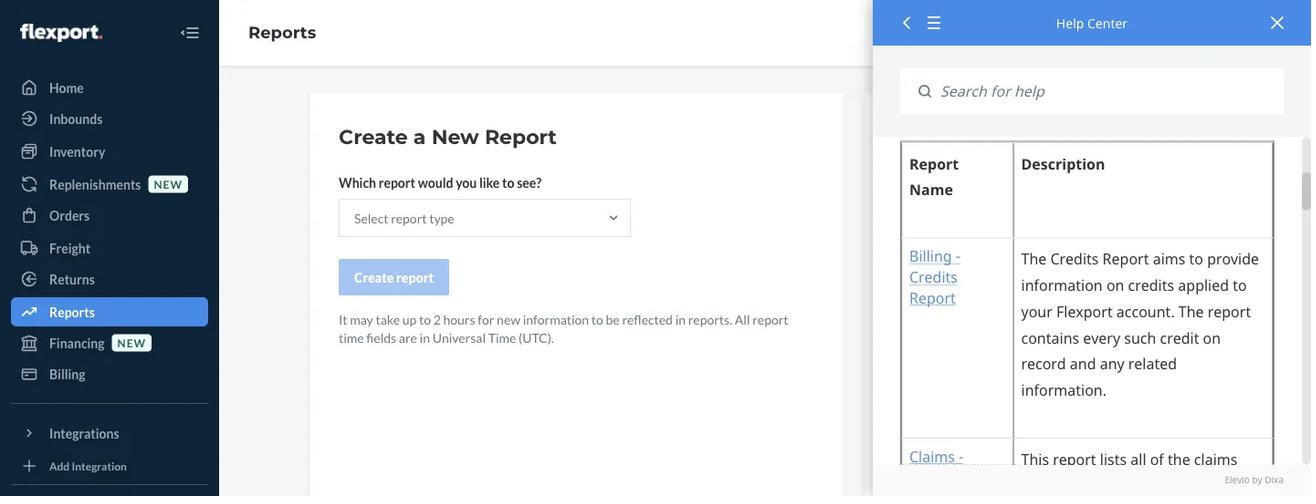 Task type: vqa. For each thing, say whether or not it's contained in the screenshot.
Owner'S Full Name field
no



Task type: describe. For each thing, give the bounding box(es) containing it.
reporting
[[986, 210, 1042, 225]]

elevio by dixa
[[1225, 475, 1284, 487]]

create report button
[[339, 259, 450, 296]]

- for shipping
[[953, 456, 957, 472]]

which report would you like to see?
[[339, 175, 542, 190]]

inbounds - inventory reconciliation
[[898, 333, 1097, 349]]

glossary
[[958, 124, 1032, 144]]

to right the like
[[502, 175, 515, 190]]

returns link
[[11, 265, 208, 294]]

articles
[[1027, 155, 1068, 170]]

add integration
[[49, 460, 127, 473]]

introduction to reporting
[[898, 210, 1042, 225]]

inbounds for inbounds - packages
[[898, 415, 951, 431]]

billing - credits report button
[[895, 238, 1192, 280]]

shipping
[[960, 456, 1008, 472]]

all
[[735, 312, 750, 327]]

inbounds - shipping plan reconciliation
[[898, 456, 1117, 472]]

inbounds for inbounds
[[49, 111, 103, 127]]

see?
[[517, 175, 542, 190]]

financing
[[49, 336, 105, 351]]

details.
[[1021, 173, 1061, 189]]

report glossary
[[895, 124, 1032, 144]]

report for create a new report
[[485, 125, 557, 149]]

close navigation image
[[179, 22, 201, 44]]

dixa
[[1265, 475, 1284, 487]]

time
[[339, 330, 364, 346]]

create report
[[354, 270, 434, 285]]

report for billing - credits report
[[987, 251, 1026, 266]]

reconciliation for inbounds - inventory reconciliation
[[1017, 333, 1097, 349]]

replenishments
[[49, 177, 141, 192]]

center inside visit these help center articles to get a description of the report and column details.
[[985, 155, 1024, 170]]

0 vertical spatial reports
[[248, 23, 316, 43]]

credits
[[943, 251, 984, 266]]

are
[[399, 330, 417, 346]]

monthly
[[960, 374, 1008, 390]]

0 vertical spatial a
[[414, 125, 426, 149]]

take
[[376, 312, 400, 327]]

1 horizontal spatial in
[[676, 312, 686, 327]]

new for replenishments
[[154, 178, 183, 191]]

inbounds - packages button
[[895, 403, 1192, 444]]

for
[[478, 312, 495, 327]]

information
[[523, 312, 589, 327]]

create for create report
[[354, 270, 394, 285]]

introduction to reporting button
[[895, 197, 1192, 238]]

visit
[[895, 155, 920, 170]]

0 horizontal spatial reports link
[[11, 298, 208, 327]]

which
[[339, 175, 376, 190]]

2
[[434, 312, 441, 327]]

inbounds - packages
[[898, 415, 1012, 431]]

2 vertical spatial reconciliation
[[1038, 456, 1117, 472]]

time
[[488, 330, 516, 346]]

to inside visit these help center articles to get a description of the report and column details.
[[1071, 155, 1082, 170]]

reflected
[[622, 312, 673, 327]]

new inside it may take up to 2 hours for new information to be reflected in reports. all report time fields are in universal time (utc).
[[497, 312, 521, 327]]

freight link
[[11, 234, 208, 263]]

select
[[354, 211, 389, 226]]

of
[[1180, 155, 1191, 170]]

introduction
[[898, 210, 969, 225]]

inbounds link
[[11, 104, 208, 133]]

flexport logo image
[[20, 24, 102, 42]]

get
[[1085, 155, 1103, 170]]

report inside it may take up to 2 hours for new information to be reflected in reports. all report time fields are in universal time (utc).
[[753, 312, 789, 327]]

report for select report type
[[391, 211, 427, 226]]

2 claims from the left
[[946, 292, 983, 307]]

0 vertical spatial reports link
[[248, 23, 316, 43]]

returns
[[49, 272, 95, 287]]

- for claims
[[939, 292, 943, 307]]

reports.
[[689, 312, 733, 327]]

help inside visit these help center articles to get a description of the report and column details.
[[956, 155, 983, 170]]

to left 2
[[419, 312, 431, 327]]

inbounds - inventory reconciliation button
[[895, 321, 1192, 362]]

integrations button
[[11, 419, 208, 449]]

elevio by dixa link
[[901, 475, 1284, 488]]

- for inventory
[[953, 333, 957, 349]]

new
[[432, 125, 479, 149]]

fields
[[367, 330, 397, 346]]

description
[[1114, 155, 1177, 170]]



Task type: locate. For each thing, give the bounding box(es) containing it.
1 vertical spatial in
[[420, 330, 430, 346]]

select report type
[[354, 211, 455, 226]]

create inside create report button
[[354, 270, 394, 285]]

help up search search field
[[1057, 14, 1085, 32]]

inbounds - monthly reconciliation button
[[895, 362, 1192, 403]]

1 vertical spatial create
[[354, 270, 394, 285]]

0 horizontal spatial report
[[485, 125, 557, 149]]

report up select report type
[[379, 175, 416, 190]]

0 vertical spatial billing
[[898, 251, 933, 266]]

center up search search field
[[1088, 14, 1128, 32]]

- left packages
[[953, 415, 957, 431]]

- for credits
[[936, 251, 940, 266]]

1 vertical spatial help
[[956, 155, 983, 170]]

- down claims - claims submitted
[[953, 333, 957, 349]]

by
[[1253, 475, 1263, 487]]

to left be
[[592, 312, 604, 327]]

reconciliation down claims - claims submitted button
[[1017, 333, 1097, 349]]

report for which report would you like to see?
[[379, 175, 416, 190]]

1 vertical spatial a
[[1105, 155, 1112, 170]]

reports link
[[248, 23, 316, 43], [11, 298, 208, 327]]

- inside button
[[953, 333, 957, 349]]

2 horizontal spatial report
[[987, 251, 1026, 266]]

the
[[895, 173, 913, 189]]

1 vertical spatial inventory
[[960, 333, 1015, 349]]

create for create a new report
[[339, 125, 408, 149]]

help up and
[[956, 155, 983, 170]]

center
[[1088, 14, 1128, 32], [985, 155, 1024, 170]]

reconciliation up elevio by dixa link
[[1038, 456, 1117, 472]]

create up the 'which'
[[339, 125, 408, 149]]

packages
[[960, 415, 1012, 431]]

type
[[430, 211, 455, 226]]

- left credits
[[936, 251, 940, 266]]

1 horizontal spatial a
[[1105, 155, 1112, 170]]

would
[[418, 175, 453, 190]]

new up billing link
[[117, 337, 146, 350]]

inbounds inside button
[[898, 333, 951, 349]]

reconciliation down inbounds - inventory reconciliation button
[[1010, 374, 1090, 390]]

inbounds for inbounds - shipping plan reconciliation
[[898, 456, 951, 472]]

integration
[[72, 460, 127, 473]]

report for create report
[[397, 270, 434, 285]]

in right are
[[420, 330, 430, 346]]

create up may
[[354, 270, 394, 285]]

report down reporting
[[987, 251, 1026, 266]]

0 horizontal spatial a
[[414, 125, 426, 149]]

center up column
[[985, 155, 1024, 170]]

inventory
[[49, 144, 105, 159], [960, 333, 1015, 349]]

in
[[676, 312, 686, 327], [420, 330, 430, 346]]

0 vertical spatial inventory
[[49, 144, 105, 159]]

billing down "financing"
[[49, 367, 85, 382]]

a
[[414, 125, 426, 149], [1105, 155, 1112, 170]]

report up up
[[397, 270, 434, 285]]

1 claims from the left
[[898, 292, 936, 307]]

a inside visit these help center articles to get a description of the report and column details.
[[1105, 155, 1112, 170]]

inventory link
[[11, 137, 208, 166]]

integrations
[[49, 426, 119, 442]]

new
[[154, 178, 183, 191], [497, 312, 521, 327], [117, 337, 146, 350]]

be
[[606, 312, 620, 327]]

- left monthly
[[953, 374, 957, 390]]

0 horizontal spatial reports
[[49, 305, 95, 320]]

new for financing
[[117, 337, 146, 350]]

billing inside button
[[898, 251, 933, 266]]

- down billing - credits report
[[939, 292, 943, 307]]

a left 'new'
[[414, 125, 426, 149]]

claims
[[898, 292, 936, 307], [946, 292, 983, 307]]

you
[[456, 175, 477, 190]]

1 horizontal spatial help
[[1057, 14, 1085, 32]]

1 horizontal spatial reports link
[[248, 23, 316, 43]]

0 horizontal spatial help
[[956, 155, 983, 170]]

new up time
[[497, 312, 521, 327]]

inbounds for inbounds - inventory reconciliation
[[898, 333, 951, 349]]

inventory up replenishments
[[49, 144, 105, 159]]

inbounds up inbounds - packages
[[898, 374, 951, 390]]

report inside billing - credits report button
[[987, 251, 1026, 266]]

inventory up monthly
[[960, 333, 1015, 349]]

claims down billing - credits report
[[898, 292, 936, 307]]

inbounds for inbounds - monthly reconciliation
[[898, 374, 951, 390]]

report down these
[[916, 173, 952, 189]]

1 vertical spatial billing
[[49, 367, 85, 382]]

2 vertical spatial new
[[117, 337, 146, 350]]

1 horizontal spatial reports
[[248, 23, 316, 43]]

1 horizontal spatial new
[[154, 178, 183, 191]]

report
[[895, 124, 954, 144], [485, 125, 557, 149], [987, 251, 1026, 266]]

1 horizontal spatial center
[[1088, 14, 1128, 32]]

report inside button
[[397, 270, 434, 285]]

column
[[977, 173, 1018, 189]]

hours
[[443, 312, 476, 327]]

Search search field
[[932, 69, 1284, 115]]

1 vertical spatial center
[[985, 155, 1024, 170]]

report left the type
[[391, 211, 427, 226]]

add
[[49, 460, 70, 473]]

add integration link
[[11, 456, 208, 478]]

inbounds down the home
[[49, 111, 103, 127]]

create a new report
[[339, 125, 557, 149]]

0 vertical spatial new
[[154, 178, 183, 191]]

elevio
[[1225, 475, 1250, 487]]

orders
[[49, 208, 90, 223]]

0 horizontal spatial inventory
[[49, 144, 105, 159]]

0 horizontal spatial billing
[[49, 367, 85, 382]]

home link
[[11, 73, 208, 102]]

billing for billing
[[49, 367, 85, 382]]

reconciliation inside button
[[1017, 333, 1097, 349]]

billing for billing - credits report
[[898, 251, 933, 266]]

in left reports. at the bottom
[[676, 312, 686, 327]]

home
[[49, 80, 84, 95]]

up
[[403, 312, 417, 327]]

- for packages
[[953, 415, 957, 431]]

freight
[[49, 241, 90, 256]]

1 horizontal spatial report
[[895, 124, 954, 144]]

- for monthly
[[953, 374, 957, 390]]

to left get at the top right of page
[[1071, 155, 1082, 170]]

1 horizontal spatial inventory
[[960, 333, 1015, 349]]

0 vertical spatial help
[[1057, 14, 1085, 32]]

create
[[339, 125, 408, 149], [354, 270, 394, 285]]

new up orders link
[[154, 178, 183, 191]]

to left reporting
[[971, 210, 983, 225]]

0 vertical spatial create
[[339, 125, 408, 149]]

1 horizontal spatial claims
[[946, 292, 983, 307]]

visit these help center articles to get a description of the report and column details.
[[895, 155, 1191, 189]]

- left shipping
[[953, 456, 957, 472]]

0 vertical spatial center
[[1088, 14, 1128, 32]]

inbounds
[[49, 111, 103, 127], [898, 333, 951, 349], [898, 374, 951, 390], [898, 415, 951, 431], [898, 456, 951, 472]]

inbounds - monthly reconciliation
[[898, 374, 1090, 390]]

these
[[923, 155, 954, 170]]

reconciliation for inbounds - monthly reconciliation
[[1010, 374, 1090, 390]]

0 vertical spatial reconciliation
[[1017, 333, 1097, 349]]

it
[[339, 312, 348, 327]]

inbounds down inbounds - packages
[[898, 456, 951, 472]]

inbounds left packages
[[898, 415, 951, 431]]

may
[[350, 312, 373, 327]]

(utc).
[[519, 330, 554, 346]]

1 horizontal spatial billing
[[898, 251, 933, 266]]

report right all
[[753, 312, 789, 327]]

inbounds down claims - claims submitted
[[898, 333, 951, 349]]

reconciliation
[[1017, 333, 1097, 349], [1010, 374, 1090, 390], [1038, 456, 1117, 472]]

claims - claims submitted button
[[895, 280, 1192, 321]]

help
[[1057, 14, 1085, 32], [956, 155, 983, 170]]

0 horizontal spatial claims
[[898, 292, 936, 307]]

report inside visit these help center articles to get a description of the report and column details.
[[916, 173, 952, 189]]

claims - claims submitted
[[898, 292, 1044, 307]]

help center
[[1057, 14, 1128, 32]]

inbounds - shipping plan reconciliation button
[[895, 444, 1192, 485]]

like
[[480, 175, 500, 190]]

1 vertical spatial new
[[497, 312, 521, 327]]

report up the see?
[[485, 125, 557, 149]]

to
[[1071, 155, 1082, 170], [502, 175, 515, 190], [971, 210, 983, 225], [419, 312, 431, 327], [592, 312, 604, 327]]

0 horizontal spatial in
[[420, 330, 430, 346]]

inventory inside button
[[960, 333, 1015, 349]]

and
[[954, 173, 975, 189]]

to inside introduction to reporting button
[[971, 210, 983, 225]]

universal
[[433, 330, 486, 346]]

it may take up to 2 hours for new information to be reflected in reports. all report time fields are in universal time (utc).
[[339, 312, 789, 346]]

1 vertical spatial reports link
[[11, 298, 208, 327]]

claims down credits
[[946, 292, 983, 307]]

submitted
[[986, 292, 1044, 307]]

0 vertical spatial in
[[676, 312, 686, 327]]

1 vertical spatial reconciliation
[[1010, 374, 1090, 390]]

billing - credits report
[[898, 251, 1026, 266]]

orders link
[[11, 201, 208, 230]]

plan
[[1011, 456, 1035, 472]]

0 horizontal spatial new
[[117, 337, 146, 350]]

0 horizontal spatial center
[[985, 155, 1024, 170]]

a right get at the top right of page
[[1105, 155, 1112, 170]]

1 vertical spatial reports
[[49, 305, 95, 320]]

report
[[916, 173, 952, 189], [379, 175, 416, 190], [391, 211, 427, 226], [397, 270, 434, 285], [753, 312, 789, 327]]

billing link
[[11, 360, 208, 389]]

report up these
[[895, 124, 954, 144]]

billing down introduction at the right top of the page
[[898, 251, 933, 266]]

2 horizontal spatial new
[[497, 312, 521, 327]]



